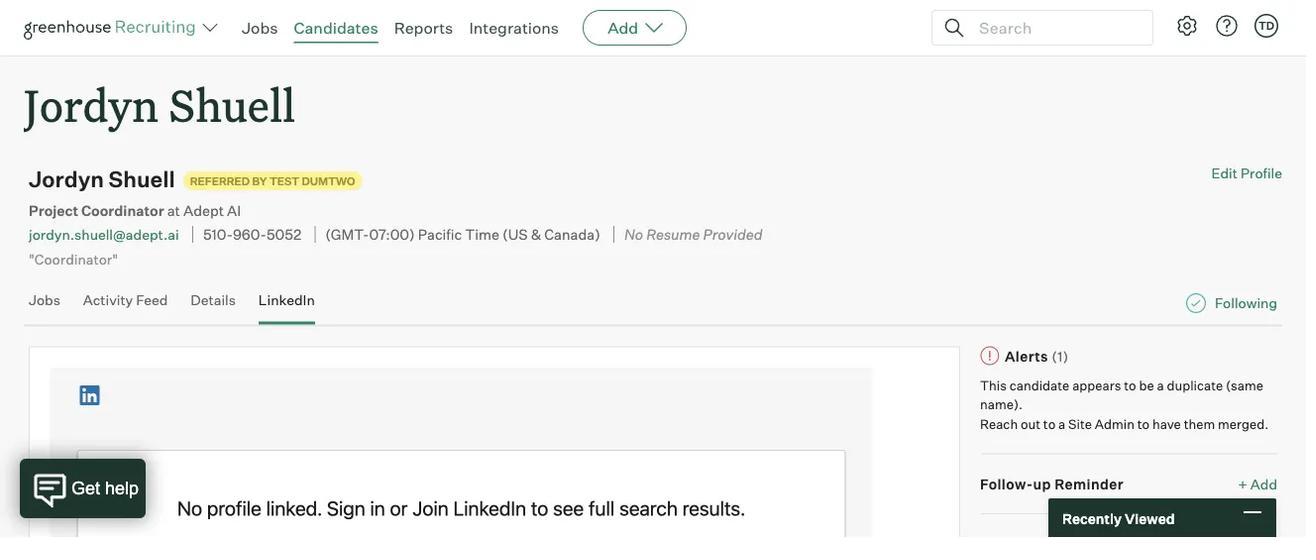 Task type: locate. For each thing, give the bounding box(es) containing it.
to right out
[[1044, 416, 1056, 432]]

dumtwo
[[302, 174, 355, 188]]

0 horizontal spatial jobs
[[29, 292, 60, 309]]

1 horizontal spatial add
[[1251, 475, 1278, 493]]

no
[[624, 226, 643, 243]]

referred
[[190, 174, 250, 188]]

0 vertical spatial jobs
[[242, 18, 278, 38]]

project
[[29, 201, 78, 219]]

to
[[1125, 377, 1137, 393], [1044, 416, 1056, 432], [1138, 416, 1150, 432]]

details link
[[191, 292, 236, 321]]

shuell up 'project coordinator at adept ai'
[[109, 166, 175, 193]]

details
[[191, 292, 236, 309]]

jobs link left "candidates"
[[242, 18, 278, 38]]

a right be
[[1157, 377, 1165, 393]]

jobs for activity feed
[[29, 292, 60, 309]]

at
[[167, 201, 180, 219]]

jordyn
[[24, 75, 159, 134], [29, 166, 104, 193]]

to left have
[[1138, 416, 1150, 432]]

&
[[531, 226, 542, 243]]

jobs link down "coordinator" on the top
[[29, 292, 60, 321]]

jordyn shuell down greenhouse recruiting image
[[24, 75, 296, 134]]

0 vertical spatial a
[[1157, 377, 1165, 393]]

jobs
[[242, 18, 278, 38], [29, 292, 60, 309]]

activity
[[83, 292, 133, 309]]

candidates
[[294, 18, 378, 38]]

1 horizontal spatial jobs
[[242, 18, 278, 38]]

0 horizontal spatial to
[[1044, 416, 1056, 432]]

shuell up referred
[[169, 75, 296, 134]]

1 vertical spatial jordyn shuell
[[29, 166, 175, 193]]

1 horizontal spatial to
[[1125, 377, 1137, 393]]

time
[[465, 226, 500, 243]]

reports
[[394, 18, 453, 38]]

960-
[[233, 226, 267, 243]]

0 horizontal spatial a
[[1059, 416, 1066, 432]]

linkedin
[[259, 292, 315, 309]]

jobs for candidates
[[242, 18, 278, 38]]

a
[[1157, 377, 1165, 393], [1059, 416, 1066, 432]]

jordyn down greenhouse recruiting image
[[24, 75, 159, 134]]

profile
[[1241, 165, 1283, 182]]

1 horizontal spatial jobs link
[[242, 18, 278, 38]]

recently
[[1063, 510, 1122, 527]]

1 vertical spatial jobs link
[[29, 292, 60, 321]]

feed
[[136, 292, 168, 309]]

following
[[1216, 295, 1278, 312]]

+
[[1239, 475, 1248, 493]]

this candidate appears to be a duplicate          (same name). reach out to a site admin to have them merged.
[[981, 377, 1269, 432]]

add inside + add link
[[1251, 475, 1278, 493]]

jordyn shuell up coordinator
[[29, 166, 175, 193]]

jobs left "candidates"
[[242, 18, 278, 38]]

jordyn shuell
[[24, 75, 296, 134], [29, 166, 175, 193]]

td button
[[1255, 14, 1279, 38]]

(gmt-
[[325, 226, 369, 243]]

jobs link
[[242, 18, 278, 38], [29, 292, 60, 321]]

td button
[[1251, 10, 1283, 42]]

1 horizontal spatial a
[[1157, 377, 1165, 393]]

duplicate
[[1167, 377, 1224, 393]]

0 vertical spatial shuell
[[169, 75, 296, 134]]

(us
[[503, 226, 528, 243]]

following link
[[1216, 294, 1278, 313]]

resume
[[647, 226, 700, 243]]

up
[[1034, 475, 1052, 493]]

a left "site"
[[1059, 416, 1066, 432]]

them
[[1184, 416, 1216, 432]]

+ add link
[[1239, 475, 1278, 494]]

jordyn.shuell@adept.ai link
[[29, 226, 179, 243]]

0 vertical spatial add
[[608, 18, 639, 38]]

site
[[1069, 416, 1093, 432]]

510-960-5052
[[203, 226, 301, 243]]

5052
[[267, 226, 301, 243]]

jobs down "coordinator" on the top
[[29, 292, 60, 309]]

add
[[608, 18, 639, 38], [1251, 475, 1278, 493]]

1 vertical spatial jobs
[[29, 292, 60, 309]]

add button
[[583, 10, 687, 46]]

Search text field
[[975, 13, 1135, 42]]

test
[[270, 174, 300, 188]]

1 vertical spatial add
[[1251, 475, 1278, 493]]

reach
[[981, 416, 1018, 432]]

to left be
[[1125, 377, 1137, 393]]

canada)
[[545, 226, 601, 243]]

shuell
[[169, 75, 296, 134], [109, 166, 175, 193]]

0 vertical spatial jobs link
[[242, 18, 278, 38]]

0 horizontal spatial add
[[608, 18, 639, 38]]

jordyn up project
[[29, 166, 104, 193]]

0 horizontal spatial jobs link
[[29, 292, 60, 321]]

by
[[252, 174, 267, 188]]



Task type: describe. For each thing, give the bounding box(es) containing it.
07:00)
[[369, 226, 415, 243]]

1 vertical spatial a
[[1059, 416, 1066, 432]]

coordinator
[[81, 201, 164, 219]]

name).
[[981, 397, 1023, 413]]

admin
[[1095, 416, 1135, 432]]

recently viewed
[[1063, 510, 1175, 527]]

edit profile link
[[1212, 165, 1283, 182]]

follow-
[[981, 475, 1034, 493]]

alerts (1)
[[1005, 348, 1069, 365]]

appears
[[1073, 377, 1122, 393]]

activity feed
[[83, 292, 168, 309]]

td
[[1259, 19, 1275, 32]]

reminder
[[1055, 475, 1124, 493]]

project coordinator at adept ai
[[29, 201, 241, 219]]

+ add
[[1239, 475, 1278, 493]]

linkedin link
[[259, 292, 315, 321]]

referred by test dumtwo
[[190, 174, 355, 188]]

activity feed link
[[83, 292, 168, 321]]

jobs link for candidates
[[242, 18, 278, 38]]

have
[[1153, 416, 1182, 432]]

edit
[[1212, 165, 1238, 182]]

2 horizontal spatial to
[[1138, 416, 1150, 432]]

1 vertical spatial jordyn
[[29, 166, 104, 193]]

(1)
[[1052, 348, 1069, 365]]

jobs link for activity feed
[[29, 292, 60, 321]]

integrations link
[[469, 18, 559, 38]]

alerts
[[1005, 348, 1049, 365]]

edit profile
[[1212, 165, 1283, 182]]

1 vertical spatial shuell
[[109, 166, 175, 193]]

out
[[1021, 416, 1041, 432]]

adept
[[183, 201, 224, 219]]

this
[[981, 377, 1007, 393]]

jordyn.shuell@adept.ai
[[29, 226, 179, 243]]

0 vertical spatial jordyn
[[24, 75, 159, 134]]

(same
[[1226, 377, 1264, 393]]

candidate
[[1010, 377, 1070, 393]]

"coordinator"
[[29, 250, 118, 267]]

be
[[1140, 377, 1155, 393]]

510-
[[203, 226, 233, 243]]

0 vertical spatial jordyn shuell
[[24, 75, 296, 134]]

add inside 'add' popup button
[[608, 18, 639, 38]]

pacific
[[418, 226, 462, 243]]

follow-up reminder
[[981, 475, 1124, 493]]

integrations
[[469, 18, 559, 38]]

candidates link
[[294, 18, 378, 38]]

greenhouse recruiting image
[[24, 16, 202, 40]]

reports link
[[394, 18, 453, 38]]

merged.
[[1218, 416, 1269, 432]]

ai
[[227, 201, 241, 219]]

provided
[[703, 226, 763, 243]]

viewed
[[1125, 510, 1175, 527]]

configure image
[[1176, 14, 1200, 38]]

no resume provided
[[624, 226, 763, 243]]

(gmt-07:00) pacific time (us & canada)
[[325, 226, 601, 243]]



Task type: vqa. For each thing, say whether or not it's contained in the screenshot.
appears
yes



